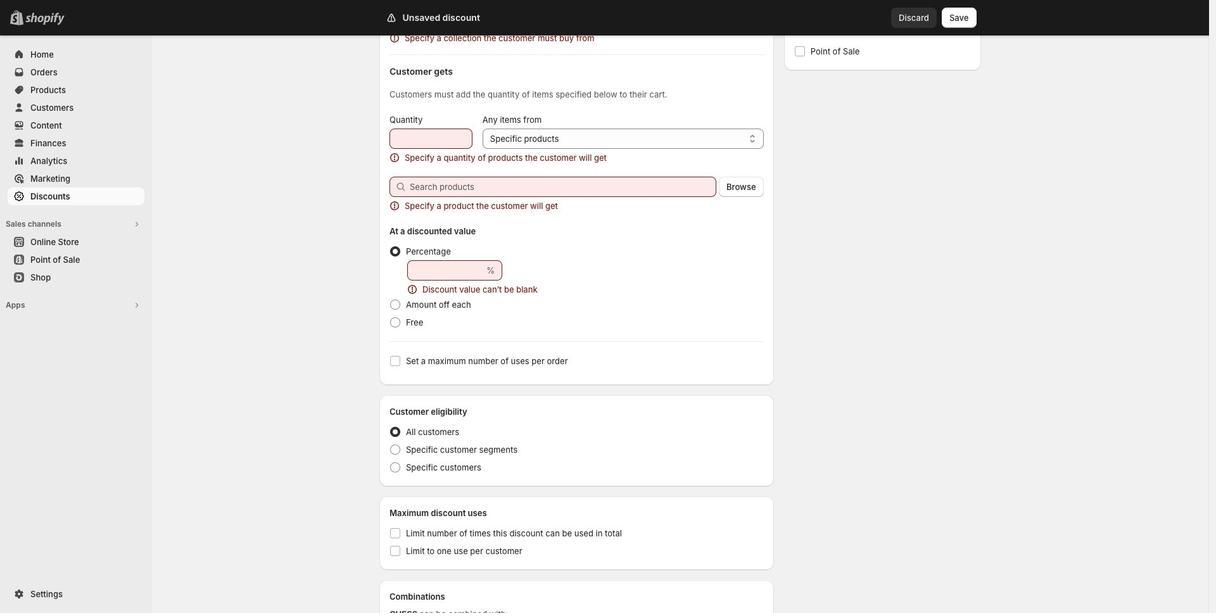 Task type: vqa. For each thing, say whether or not it's contained in the screenshot.
Test Store image
no



Task type: locate. For each thing, give the bounding box(es) containing it.
None text field
[[390, 129, 473, 149], [407, 260, 484, 281], [390, 129, 473, 149], [407, 260, 484, 281]]

shopify image
[[25, 13, 65, 25]]



Task type: describe. For each thing, give the bounding box(es) containing it.
Search products text field
[[410, 177, 717, 197]]



